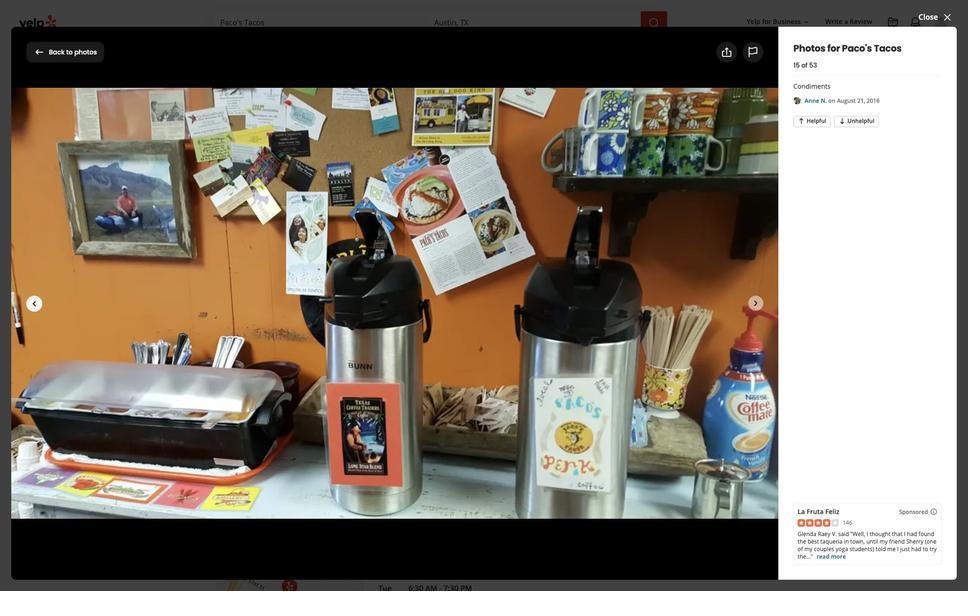 Task type: vqa. For each thing, say whether or not it's contained in the screenshot.
"photos" within the SEE ALL 468 PHOTOS link
yes



Task type: describe. For each thing, give the bounding box(es) containing it.
info alert
[[308, 231, 443, 242]]

photos up 53
[[793, 42, 826, 55]]

mon
[[378, 568, 395, 578]]

anne n. link
[[805, 97, 828, 105]]

14 reviews
[[349, 466, 383, 475]]

write a review
[[238, 285, 290, 296]]

24 phone v2 image
[[733, 315, 745, 326]]

students)
[[850, 545, 874, 553]]

just
[[900, 545, 910, 553]]

for for condiments
[[827, 42, 840, 55]]

on
[[828, 97, 835, 105]]

6206
[[624, 316, 641, 326]]

photos for paco's tacos for all (465)
[[26, 43, 180, 61]]

1 horizontal spatial you
[[604, 486, 613, 494]]

24 share v2 image inside share button
[[383, 285, 394, 296]]

write for write a review
[[238, 285, 257, 296]]

get directions 1304 e 51st st austin, tx 78723
[[589, 342, 700, 364]]

1 vertical spatial had
[[911, 545, 921, 553]]

business
[[773, 17, 801, 26]]

menu (21)
[[245, 78, 281, 88]]

barbacoa taco 2 photos
[[413, 455, 467, 475]]

open 6:30 am - 7:30 pm
[[216, 231, 302, 242]]

popular dishes
[[216, 356, 271, 367]]

breakfast
[[217, 455, 254, 465]]

time
[[615, 486, 627, 494]]

to inside button
[[66, 47, 73, 57]]

reviews for barbacoa taco
[[456, 466, 481, 475]]

all
[[685, 226, 693, 237]]

edit
[[688, 385, 702, 395]]

0 horizontal spatial my
[[804, 545, 813, 553]]

24 close v2 image
[[942, 12, 953, 23]]

st
[[631, 354, 639, 364]]

24 flag v2 image
[[747, 47, 759, 58]]

taco for gringo taco
[[342, 455, 359, 465]]

unhelpful button
[[834, 116, 879, 127]]

fogonero restaurant
[[621, 451, 700, 461]]

add photos link
[[709, 42, 783, 62]]

reviews for breakfast taco
[[269, 466, 293, 475]]

16 claim filled v2 image
[[216, 217, 223, 225]]

photo of paco's tacos - austin, tx, us. image
[[33, 62, 300, 262]]

taqueria
[[821, 538, 843, 546]]

this
[[695, 486, 705, 494]]

468
[[695, 226, 709, 237]]

menu for menu
[[216, 331, 242, 345]]

save button
[[431, 280, 481, 301]]

(512)
[[589, 316, 607, 326]]

1 horizontal spatial i
[[897, 545, 899, 553]]

0 horizontal spatial you
[[593, 494, 602, 502]]

save
[[590, 486, 602, 494]]

14 chevron right outline image
[[559, 358, 566, 365]]

0 vertical spatial sponsored
[[581, 429, 620, 439]]

inside (53)
[[193, 78, 230, 88]]

directions
[[604, 342, 643, 353]]

august
[[837, 97, 856, 105]]

anne n. on august 21, 2016
[[805, 97, 880, 105]]

323-
[[609, 316, 624, 326]]

photos for paco's tacos for condiments
[[793, 42, 902, 55]]

(670
[[316, 195, 332, 206]]

241
[[664, 464, 673, 472]]

to…"
[[618, 494, 631, 502]]

delicious
[[727, 486, 750, 494]]

0 vertical spatial read more link
[[634, 494, 664, 502]]

51st
[[614, 354, 630, 364]]

pacosaustin.com link
[[589, 289, 652, 299]]

10 reviews
[[447, 466, 481, 475]]

1304
[[589, 354, 606, 364]]

consider
[[652, 416, 694, 429]]

24 camera v2 image
[[309, 285, 321, 296]]

7:30
[[274, 231, 289, 242]]

tacos for condiments
[[874, 42, 902, 55]]

photos for $2.25
[[227, 466, 248, 475]]

the…"
[[798, 553, 813, 561]]

paco's for condiments
[[842, 42, 872, 55]]

21,
[[857, 97, 865, 105]]

the
[[798, 538, 806, 546]]

add for add photos
[[732, 46, 747, 57]]

e
[[608, 354, 612, 364]]

palermo
[[621, 513, 652, 523]]

sherry
[[906, 538, 924, 546]]

0 vertical spatial had
[[907, 530, 917, 538]]

back to photos button
[[26, 42, 104, 62]]

inside
[[193, 78, 215, 88]]

until
[[866, 538, 878, 546]]

6:30
[[239, 231, 254, 242]]

la fruta feliz
[[798, 507, 839, 516]]

full
[[520, 356, 532, 367]]

a for review
[[259, 285, 264, 296]]

see for see all 468 photos
[[669, 226, 683, 237]]

view full menu link
[[500, 356, 566, 367]]

breakfast taco image
[[217, 377, 304, 447]]

0 horizontal spatial 4 star rating image
[[216, 193, 298, 208]]

condiments
[[793, 82, 831, 90]]

photo of paco's tacos - austin, tx, us. cool texas touches image
[[300, 62, 566, 262]]

0 horizontal spatial i
[[867, 530, 868, 538]]

view full menu
[[500, 356, 556, 367]]

dishes
[[247, 356, 271, 367]]

-
[[270, 231, 272, 242]]

business categories element
[[211, 34, 949, 61]]

menu for website menu
[[267, 493, 288, 504]]

barbacoa taco image
[[413, 377, 499, 447]]

16 info v2 image inside "info" alert
[[308, 232, 316, 240]]

photo of paco's tacos - austin, tx, us. breakfast tacos: egg and potato, egg and veggie chorizo image
[[566, 62, 832, 262]]

(53)
[[217, 78, 230, 88]]

$4.25
[[323, 429, 342, 439]]

$$
[[267, 216, 275, 226]]

(223)
[[97, 78, 115, 88]]

11
[[217, 466, 225, 475]]

0 vertical spatial of
[[801, 60, 808, 70]]

close button
[[919, 11, 953, 23]]

photos for $4.25
[[321, 466, 342, 475]]

10
[[447, 466, 455, 475]]

add photo
[[324, 285, 363, 296]]

4.5 star rating image
[[621, 465, 662, 473]]

gringo
[[315, 455, 340, 465]]

user actions element
[[739, 12, 962, 69]]

claimed
[[225, 216, 254, 226]]

next photo image
[[750, 298, 762, 309]]

2 for barbacoa
[[413, 466, 416, 475]]

read more for the top read more link
[[634, 494, 664, 502]]

back to photos
[[49, 47, 97, 57]]

24 save outline v2 image
[[439, 285, 451, 296]]

add photos
[[732, 46, 775, 57]]

pacosaustin.com
[[589, 289, 652, 299]]

(465)
[[45, 78, 63, 88]]

and
[[581, 494, 591, 502]]

website
[[235, 493, 265, 504]]

(one
[[925, 538, 937, 546]]

add photo link
[[301, 280, 371, 301]]

view
[[500, 356, 518, 367]]

said
[[838, 530, 849, 538]]

0 vertical spatial 24 share v2 image
[[721, 47, 732, 58]]

fogonero
[[621, 451, 656, 461]]

you might also consider
[[581, 416, 694, 429]]

for for all (465)
[[74, 43, 92, 61]]

14
[[349, 466, 357, 475]]



Task type: locate. For each thing, give the bounding box(es) containing it.
tacos
[[874, 42, 902, 55], [140, 43, 180, 61], [294, 160, 362, 192]]

helpful
[[807, 117, 826, 125]]

next image
[[550, 404, 560, 416]]

my
[[880, 538, 888, 546], [804, 545, 813, 553]]

that
[[892, 530, 903, 538]]

2 down barbacoa
[[413, 466, 416, 475]]

notifications image
[[910, 17, 921, 28]]

1 2 from the left
[[315, 466, 319, 475]]

taco up "132"
[[256, 455, 273, 465]]

v.
[[832, 530, 837, 538]]

1 horizontal spatial a
[[844, 17, 848, 26]]

add inside add photos link
[[732, 46, 747, 57]]

photos
[[793, 42, 826, 55], [26, 43, 72, 61], [227, 466, 248, 475], [321, 466, 342, 475], [418, 466, 440, 475]]

taco up 10 reviews
[[450, 455, 467, 465]]

reviews
[[269, 466, 293, 475], [359, 466, 383, 475], [456, 466, 481, 475]]

had left found
[[907, 530, 917, 538]]

write right 24 star v2 "image"
[[238, 285, 257, 296]]

drink (11)
[[296, 78, 331, 88]]

might
[[601, 416, 628, 429]]

feliz
[[825, 507, 839, 516]]

sponsored
[[581, 429, 620, 439], [899, 508, 928, 516]]

0 horizontal spatial 24 share v2 image
[[383, 285, 394, 296]]

add for add photo
[[324, 285, 340, 296]]

house
[[677, 513, 700, 523]]

anne
[[805, 97, 819, 105]]

0 horizontal spatial 2
[[315, 466, 319, 475]]

menu up popular
[[216, 331, 242, 345]]

2 horizontal spatial reviews
[[456, 466, 481, 475]]

fogonero restaurant image
[[581, 451, 613, 483]]

0 horizontal spatial 16 info v2 image
[[308, 232, 316, 240]]

0 vertical spatial to
[[66, 47, 73, 57]]

previous photo image
[[29, 298, 40, 309]]

taco for breakfast taco
[[256, 455, 273, 465]]

4 star rating image up $$
[[216, 193, 298, 208]]

"i'll
[[581, 486, 589, 494]]

reviews right 14
[[359, 466, 383, 475]]

menu right full
[[341, 493, 363, 504]]

reviews)
[[334, 195, 364, 206]]

write
[[825, 17, 843, 26], [238, 285, 257, 296]]

3 taco from the left
[[450, 455, 467, 465]]

more down taqueria
[[831, 553, 846, 561]]

sponsored left 16 info v2 image
[[899, 508, 928, 516]]

1 reviews from the left
[[269, 466, 293, 475]]

yelp for business button
[[743, 13, 814, 30]]

menu inside 'element'
[[216, 331, 242, 345]]

2 reviews from the left
[[359, 466, 383, 475]]

24 add photo v2 image
[[717, 46, 728, 58]]

suggest
[[647, 385, 675, 395]]

16 chevron down v2 image
[[803, 18, 810, 26]]

see left all
[[669, 226, 683, 237]]

mexican link
[[288, 216, 319, 226]]

4.0 (670 reviews)
[[304, 195, 364, 206]]

had right just
[[911, 545, 921, 553]]

photo of paco's tacos - austin, tx, us. empty patio space image
[[832, 62, 968, 262]]

0 horizontal spatial menu
[[267, 493, 288, 504]]

0 horizontal spatial a
[[259, 285, 264, 296]]

popular
[[216, 356, 245, 367]]

of right 15
[[801, 60, 808, 70]]

menu left (21)
[[245, 78, 266, 88]]

i right that
[[904, 530, 906, 538]]

for right back
[[74, 43, 92, 61]]

1 horizontal spatial sponsored
[[899, 508, 928, 516]]

1 horizontal spatial paco's
[[216, 160, 289, 192]]

photos down breakfast
[[227, 466, 248, 475]]

for down write a review link
[[827, 42, 840, 55]]

1 vertical spatial 4 star rating image
[[798, 519, 839, 527]]

get directions link
[[589, 342, 643, 353]]

1 vertical spatial 24 share v2 image
[[383, 285, 394, 296]]

reviews right 10
[[456, 466, 481, 475]]

taco inside gringo taco 2 photos
[[342, 455, 359, 465]]

tx
[[668, 354, 677, 364]]

website menu link
[[216, 488, 296, 509]]

photos inside button
[[74, 47, 97, 57]]

write a review
[[825, 17, 872, 26]]

0 horizontal spatial read
[[634, 494, 647, 502]]

see
[[669, 226, 683, 237], [453, 233, 462, 241]]

0 horizontal spatial read more
[[634, 494, 664, 502]]

0 vertical spatial 16 info v2 image
[[308, 232, 316, 240]]

restaurant
[[658, 451, 700, 461]]

yelp
[[747, 17, 760, 26]]

yelp for business
[[747, 17, 801, 26]]

over
[[376, 231, 392, 242]]

2 horizontal spatial menu
[[534, 356, 556, 367]]

0 horizontal spatial see
[[453, 233, 462, 241]]

for
[[762, 17, 771, 26], [827, 42, 840, 55], [74, 43, 92, 61]]

2 for gringo
[[315, 466, 319, 475]]

2 inside 'barbacoa taco 2 photos'
[[413, 466, 416, 475]]

photos right back
[[74, 47, 97, 57]]

read more for rightmost read more link
[[817, 553, 846, 561]]

16 info v2 image down might at the bottom right of page
[[622, 431, 629, 438]]

0 horizontal spatial to
[[66, 47, 73, 57]]

None search field
[[213, 11, 669, 34]]

gringo taco image
[[315, 377, 401, 447]]

fogonero restaurant link
[[621, 451, 700, 461]]

photos for paco's tacos down write a review link
[[793, 42, 902, 55]]

2 horizontal spatial photos
[[749, 46, 775, 57]]

read more link up palermo pasta house 'link'
[[634, 494, 664, 502]]

previous image
[[221, 404, 232, 416]]

0 vertical spatial read
[[634, 494, 647, 502]]

you right save on the right bottom of page
[[604, 486, 613, 494]]

photos
[[749, 46, 775, 57], [74, 47, 97, 57], [711, 226, 737, 237]]

photos down barbacoa
[[418, 466, 440, 475]]

breakfast taco 11 photos
[[217, 455, 273, 475]]

1 horizontal spatial 2
[[413, 466, 416, 475]]

add
[[732, 46, 747, 57], [324, 285, 340, 296]]

i right "well,
[[867, 530, 868, 538]]

78723
[[679, 354, 700, 364]]

photos inside 'barbacoa taco 2 photos'
[[418, 466, 440, 475]]

menu for menu (21)
[[245, 78, 266, 88]]

24 share v2 image left share
[[383, 285, 394, 296]]

menu for full menu
[[341, 493, 363, 504]]

0 horizontal spatial write
[[238, 285, 257, 296]]

you
[[581, 416, 599, 429]]

16 nothelpful v2 image
[[839, 117, 846, 125]]

1 horizontal spatial my
[[880, 538, 888, 546]]

16 external link v2 image
[[223, 494, 231, 502]]

glenda raey v. said
[[798, 530, 849, 538]]

a left the review
[[844, 17, 848, 26]]

1 vertical spatial add
[[324, 285, 340, 296]]

more right reading
[[649, 494, 664, 502]]

search image
[[648, 17, 660, 28]]

1 horizontal spatial 16 info v2 image
[[622, 431, 629, 438]]

tab list containing all (465)
[[26, 77, 339, 96]]

0 horizontal spatial more
[[649, 494, 664, 502]]

1 horizontal spatial tacos
[[294, 160, 362, 192]]

taco inside 'barbacoa taco 2 photos'
[[450, 455, 467, 465]]

paco's for all (465)
[[95, 43, 138, 61]]

16 helpful v2 image
[[798, 117, 805, 125]]

0 vertical spatial add
[[732, 46, 747, 57]]

24 directions v2 image
[[733, 347, 745, 359]]

taco up 14
[[342, 455, 359, 465]]

add right 24 camera v2 "image"
[[324, 285, 340, 296]]

i
[[867, 530, 868, 538], [904, 530, 906, 538], [897, 545, 899, 553]]

(116)
[[160, 78, 178, 88]]

all
[[34, 78, 43, 88]]

austin,
[[640, 354, 666, 364]]

months
[[400, 231, 428, 242]]

1 horizontal spatial write
[[825, 17, 843, 26]]

photos inside gringo taco 2 photos
[[321, 466, 342, 475]]

1 horizontal spatial read
[[817, 553, 830, 561]]

see for see hours
[[453, 233, 462, 241]]

1 vertical spatial more
[[831, 553, 846, 561]]

0 horizontal spatial sponsored
[[581, 429, 620, 439]]

for inside button
[[762, 17, 771, 26]]

0 horizontal spatial for
[[74, 43, 92, 61]]

outside
[[130, 78, 158, 88]]

0 horizontal spatial read more link
[[634, 494, 664, 502]]

you right and at the bottom of page
[[593, 494, 602, 502]]

16 info v2 image
[[930, 508, 938, 515]]

0 horizontal spatial reviews
[[269, 466, 293, 475]]

photos for $3.25
[[418, 466, 440, 475]]

2 horizontal spatial paco's
[[842, 42, 872, 55]]

2 horizontal spatial tacos
[[874, 42, 902, 55]]

53
[[809, 60, 817, 70]]

pm
[[291, 231, 302, 242]]

hours
[[319, 231, 341, 242]]

"well, i thought that i had found the best taqueria in town, until my friend sherry (one of my couples yoga students) told me i just had to try the…"
[[798, 530, 937, 561]]

tacos up outside (116)
[[140, 43, 180, 61]]

1 horizontal spatial menu
[[341, 493, 363, 504]]

photos right "468"
[[711, 226, 737, 237]]

2 horizontal spatial i
[[904, 530, 906, 538]]

photos down yelp
[[749, 46, 775, 57]]

0 horizontal spatial taco
[[256, 455, 273, 465]]

to left try
[[923, 545, 928, 553]]

1 vertical spatial read
[[817, 553, 830, 561]]

write left the review
[[825, 17, 843, 26]]

photos inside breakfast taco 11 photos
[[227, 466, 248, 475]]

1 vertical spatial of
[[798, 545, 803, 553]]

menu inside tab list
[[245, 78, 266, 88]]

reading
[[628, 486, 648, 494]]

0 vertical spatial menu
[[245, 78, 266, 88]]

add inside add photo link
[[324, 285, 340, 296]]

tab list
[[26, 77, 339, 96]]

0 horizontal spatial photos for paco's tacos
[[26, 43, 180, 61]]

3 reviews from the left
[[456, 466, 481, 475]]

projects image
[[887, 17, 899, 28]]

1 horizontal spatial 4 star rating image
[[798, 519, 839, 527]]

photos for paco's tacos up (223)
[[26, 43, 180, 61]]

1 vertical spatial menu
[[216, 331, 242, 345]]

2 down gringo
[[315, 466, 319, 475]]

1 horizontal spatial for
[[762, 17, 771, 26]]

1 vertical spatial sponsored
[[899, 508, 928, 516]]

1 horizontal spatial menu
[[245, 78, 266, 88]]

2 2 from the left
[[413, 466, 416, 475]]

my down glenda
[[804, 545, 813, 553]]

1 horizontal spatial add
[[732, 46, 747, 57]]

you
[[604, 486, 613, 494], [593, 494, 602, 502]]

read more link
[[634, 494, 664, 502], [817, 553, 846, 561]]

glenda
[[798, 530, 816, 538]]

to right back
[[66, 47, 73, 57]]

1 horizontal spatial taco
[[342, 455, 359, 465]]

of inside "well, i thought that i had found the best taqueria in town, until my friend sherry (one of my couples yoga students) told me i just had to try the…"
[[798, 545, 803, 553]]

updated
[[343, 231, 374, 242]]

add left 24 flag v2 'icon'
[[732, 46, 747, 57]]

24 pencil v2 image
[[632, 384, 643, 395]]

2 inside gringo taco 2 photos
[[315, 466, 319, 475]]

0 vertical spatial write
[[825, 17, 843, 26]]

0 vertical spatial more
[[649, 494, 664, 502]]

1 vertical spatial 16 info v2 image
[[622, 431, 629, 438]]

Search photos text field
[[788, 43, 942, 61]]

menu right website
[[267, 493, 288, 504]]

had
[[907, 530, 917, 538], [911, 545, 921, 553]]

read more down taqueria
[[817, 553, 846, 561]]

map image
[[216, 564, 363, 591]]

1 taco from the left
[[256, 455, 273, 465]]

1 horizontal spatial read more link
[[817, 553, 846, 561]]

1 vertical spatial a
[[259, 285, 264, 296]]

1 horizontal spatial photos for paco's tacos
[[793, 42, 902, 55]]

16 info v2 image right pm
[[308, 232, 316, 240]]

1 horizontal spatial photos
[[711, 226, 737, 237]]

0 vertical spatial 4 star rating image
[[216, 193, 298, 208]]

0 vertical spatial read more
[[634, 494, 664, 502]]

(670 reviews) link
[[316, 195, 364, 206]]

couples
[[814, 545, 834, 553]]

read more up palermo pasta house 'link'
[[634, 494, 664, 502]]

read more link down taqueria
[[817, 553, 846, 561]]

me
[[887, 545, 896, 553]]

thought
[[870, 530, 891, 538]]

menu left the 14 chevron right outline image
[[534, 356, 556, 367]]

website menu
[[235, 493, 288, 504]]

ago
[[430, 231, 443, 242]]

photos up "all (465)"
[[26, 43, 72, 61]]

1 vertical spatial to
[[923, 545, 928, 553]]

a for review
[[844, 17, 848, 26]]

gringo taco 2 photos
[[315, 455, 359, 475]]

tacos for all (465)
[[140, 43, 180, 61]]

24 share v2 image left 24 flag v2 'icon'
[[721, 47, 732, 58]]

0 horizontal spatial menu
[[216, 331, 242, 345]]

0 horizontal spatial paco's
[[95, 43, 138, 61]]

write a review link
[[216, 280, 298, 301]]

of left the best
[[798, 545, 803, 553]]

see left the hours
[[453, 233, 462, 241]]

0 horizontal spatial tacos
[[140, 43, 180, 61]]

24 external link v2 image
[[733, 288, 745, 300]]

menu element
[[200, 316, 581, 509]]

for right yelp
[[762, 17, 771, 26]]

0 horizontal spatial photos
[[74, 47, 97, 57]]

3
[[394, 231, 398, 242]]

taco inside breakfast taco 11 photos
[[256, 455, 273, 465]]

1 horizontal spatial to
[[923, 545, 928, 553]]

4 star rating image down "la fruta feliz" link
[[798, 519, 839, 527]]

16 info v2 image
[[308, 232, 316, 240], [622, 431, 629, 438]]

write for write a review
[[825, 17, 843, 26]]

0 horizontal spatial add
[[324, 285, 340, 296]]

(21)
[[268, 78, 281, 88]]

is
[[722, 486, 726, 494]]

save
[[454, 285, 473, 296]]

review
[[266, 285, 290, 296]]

reviews right "132"
[[269, 466, 293, 475]]

0 vertical spatial a
[[844, 17, 848, 26]]

place
[[706, 486, 720, 494]]

1 vertical spatial write
[[238, 285, 257, 296]]

read right to…" in the right of the page
[[634, 494, 647, 502]]

4 star rating image
[[216, 193, 298, 208], [798, 519, 839, 527]]

1 vertical spatial read more link
[[817, 553, 846, 561]]

fruta
[[807, 507, 824, 516]]

sponsored down the you
[[581, 429, 620, 439]]

write inside user actions element
[[825, 17, 843, 26]]

24 share v2 image
[[721, 47, 732, 58], [383, 285, 394, 296]]

2 taco from the left
[[342, 455, 359, 465]]

1 horizontal spatial more
[[831, 553, 846, 561]]

suggest an edit button
[[589, 379, 745, 400]]

24 menu v2 image
[[312, 492, 323, 504]]

tacos down projects 'icon'
[[874, 42, 902, 55]]

1 vertical spatial read more
[[817, 553, 846, 561]]

24 arrow left v2 image
[[34, 46, 45, 58]]

get
[[589, 342, 602, 353]]

reviews for gringo taco
[[359, 466, 383, 475]]

drink
[[296, 78, 316, 88]]

1 horizontal spatial reviews
[[359, 466, 383, 475]]

menu inside 'link'
[[267, 493, 288, 504]]

palermo pasta house image
[[581, 513, 613, 545]]

24 star v2 image
[[223, 285, 234, 296]]

back
[[49, 47, 65, 57]]

photos down gringo
[[321, 466, 342, 475]]

2 horizontal spatial for
[[827, 42, 840, 55]]

1 horizontal spatial read more
[[817, 553, 846, 561]]

1 horizontal spatial 24 share v2 image
[[721, 47, 732, 58]]

i right me
[[897, 545, 899, 553]]

read down taqueria
[[817, 553, 830, 561]]

2 horizontal spatial taco
[[450, 455, 467, 465]]

told
[[876, 545, 886, 553]]

see hours link
[[449, 231, 484, 243]]

to inside "well, i thought that i had found the best taqueria in town, until my friend sherry (one of my couples yoga students) told me i just had to try the…"
[[923, 545, 928, 553]]

(11)
[[318, 78, 331, 88]]

taco for barbacoa taco
[[450, 455, 467, 465]]

1 horizontal spatial see
[[669, 226, 683, 237]]

my right until
[[880, 538, 888, 546]]

a left review
[[259, 285, 264, 296]]

tacos up (670
[[294, 160, 362, 192]]

n.
[[821, 97, 827, 105]]



